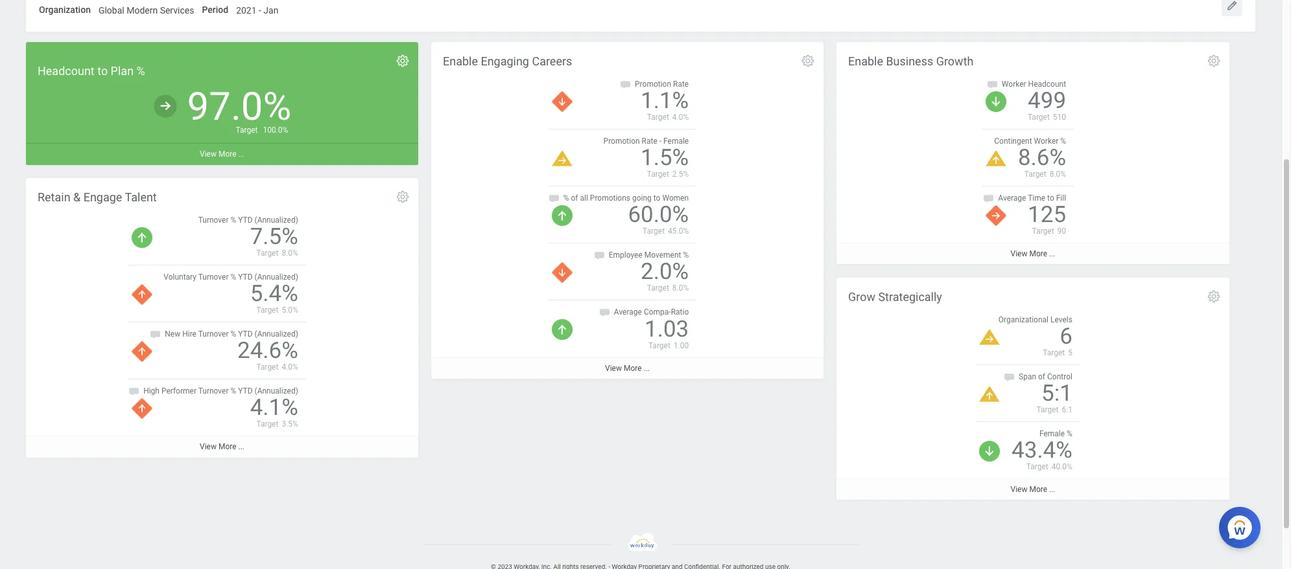Task type: locate. For each thing, give the bounding box(es) containing it.
1 vertical spatial -
[[659, 137, 661, 146]]

to
[[97, 64, 108, 78], [653, 194, 660, 203], [1047, 194, 1054, 203]]

jan
[[263, 5, 278, 16]]

0 horizontal spatial 8.0%
[[282, 249, 298, 258]]

... down 40.0%
[[1049, 486, 1055, 495]]

services
[[160, 5, 194, 16]]

up warning image down neutral warning icon
[[979, 387, 1000, 403]]

control
[[1047, 373, 1072, 382]]

of inside "enable engaging careers" element
[[571, 194, 578, 203]]

view more ... for 1.5%
[[605, 364, 650, 373]]

1 vertical spatial of
[[1038, 373, 1045, 382]]

view more ... for 8.6%
[[1011, 250, 1055, 259]]

to left plan
[[97, 64, 108, 78]]

499 target 510
[[1028, 87, 1066, 122]]

neutral warning image
[[979, 330, 1000, 345]]

1 horizontal spatial average
[[998, 194, 1026, 203]]

1 vertical spatial female
[[1039, 430, 1065, 439]]

% down 510
[[1060, 137, 1066, 146]]

target inside the 125 target 90
[[1032, 227, 1054, 236]]

... inside enable business growth 'element'
[[1049, 250, 1055, 259]]

up good image up down bad icon
[[552, 206, 572, 226]]

% of all promotions going to women
[[563, 194, 689, 203]]

target left 5.0%
[[256, 306, 278, 315]]

6:1
[[1062, 406, 1072, 415]]

rate for promotion rate
[[673, 80, 689, 89]]

8.0% inside '7.5% target 8.0%'
[[282, 249, 298, 258]]

configure enable business growth image
[[1207, 54, 1221, 68]]

up bad image down up good icon
[[132, 285, 152, 305]]

target for 43.4%
[[1026, 463, 1048, 472]]

compa-
[[644, 308, 671, 317]]

... down the 125 target 90 on the right top of page
[[1049, 250, 1055, 259]]

up good image down down bad icon
[[552, 320, 572, 341]]

view more ... link down 1.03 target 1.00
[[431, 358, 823, 379]]

business
[[886, 54, 933, 68]]

8.0% up fill
[[1050, 170, 1066, 179]]

more down average compa-ratio
[[624, 364, 642, 373]]

2.0%
[[641, 259, 689, 286]]

97.0% target 100.0%
[[187, 83, 291, 135]]

up warning image
[[986, 151, 1006, 167], [979, 387, 1000, 403]]

1 vertical spatial average
[[614, 308, 642, 317]]

enable left business
[[848, 54, 883, 68]]

target inside 4.1% target 3.5%
[[256, 420, 278, 429]]

%
[[137, 64, 145, 78], [1060, 137, 1066, 146], [563, 194, 569, 203], [230, 216, 236, 225], [683, 251, 689, 260], [230, 273, 236, 282], [230, 330, 236, 339], [230, 387, 236, 396], [1067, 430, 1072, 439]]

0 vertical spatial worker
[[1002, 80, 1026, 89]]

target left 100.0%
[[236, 126, 258, 135]]

contingent
[[994, 137, 1032, 146]]

% left 24.6%
[[230, 330, 236, 339]]

8.0% up ratio
[[672, 284, 689, 293]]

0 vertical spatial 8.0%
[[1050, 170, 1066, 179]]

worker
[[1002, 80, 1026, 89], [1034, 137, 1058, 146]]

43.4% target 40.0%
[[1012, 438, 1072, 472]]

1 up good image from the top
[[552, 206, 572, 226]]

view more ... for 5.4%
[[200, 443, 244, 452]]

2 horizontal spatial to
[[1047, 194, 1054, 203]]

% down 6:1
[[1067, 430, 1072, 439]]

1 horizontal spatial female
[[1039, 430, 1065, 439]]

view inside "grow strategically" "element"
[[1011, 486, 1027, 495]]

neutral good image
[[153, 94, 177, 119]]

8.0%
[[1050, 170, 1066, 179], [282, 249, 298, 258], [672, 284, 689, 293]]

average inside enable business growth 'element'
[[998, 194, 1026, 203]]

contingent worker %
[[994, 137, 1066, 146]]

female %
[[1039, 430, 1072, 439]]

retain & engage talent
[[38, 190, 157, 204]]

view more ... inside retain & engage talent 'element'
[[200, 443, 244, 452]]

enable
[[443, 54, 478, 68], [848, 54, 883, 68]]

4.0% inside 1.1% target 4.0%
[[672, 113, 689, 122]]

-
[[259, 5, 261, 16], [659, 137, 661, 146]]

1 enable from the left
[[443, 54, 478, 68]]

1 horizontal spatial of
[[1038, 373, 1045, 382]]

1 horizontal spatial to
[[653, 194, 660, 203]]

target inside '7.5% target 8.0%'
[[256, 249, 278, 258]]

target for 5:1
[[1037, 406, 1059, 415]]

more inside enable business growth 'element'
[[1029, 250, 1047, 259]]

target inside 24.6% target 4.0%
[[256, 363, 278, 372]]

... inside "grow strategically" "element"
[[1049, 486, 1055, 495]]

1 vertical spatial up warning image
[[979, 387, 1000, 403]]

more inside "enable engaging careers" element
[[624, 364, 642, 373]]

0 horizontal spatial 4.0%
[[282, 363, 298, 372]]

1 horizontal spatial 4.0%
[[672, 113, 689, 122]]

worker headcount
[[1002, 80, 1066, 89]]

0 horizontal spatial -
[[259, 5, 261, 16]]

8.0% up 5.4% at left
[[282, 249, 298, 258]]

3 ytd from the top
[[238, 330, 253, 339]]

5.4% target 5.0%
[[250, 281, 298, 315]]

more down the 125 target 90 on the right top of page
[[1029, 250, 1047, 259]]

target inside 2.0% target 8.0%
[[647, 284, 669, 293]]

view more ... link down the high performer turnover % ytd (annualized)
[[26, 437, 418, 458]]

0 vertical spatial promotion
[[635, 80, 671, 89]]

2.0% target 8.0%
[[641, 259, 689, 293]]

target inside 1.1% target 4.0%
[[647, 113, 669, 122]]

ytd up voluntary turnover % ytd (annualized)
[[238, 216, 253, 225]]

4 (annualized) from the top
[[255, 387, 298, 396]]

0 vertical spatial female
[[663, 137, 689, 146]]

ytd down '7.5% target 8.0%'
[[238, 273, 253, 282]]

0 horizontal spatial worker
[[1002, 80, 1026, 89]]

1 vertical spatial up bad image
[[132, 342, 152, 363]]

0 vertical spatial up bad image
[[132, 285, 152, 305]]

1 turnover from the top
[[198, 216, 229, 225]]

headcount up 510
[[1028, 80, 1066, 89]]

up warning image down contingent on the right of the page
[[986, 151, 1006, 167]]

view more ... inside "enable engaging careers" element
[[605, 364, 650, 373]]

going
[[632, 194, 652, 203]]

target left 2.5%
[[647, 170, 669, 179]]

voluntary turnover % ytd (annualized)
[[164, 273, 298, 282]]

4.1% target 3.5%
[[250, 395, 298, 429]]

60.0%
[[628, 202, 689, 228]]

0 vertical spatial down good image
[[986, 91, 1006, 112]]

promotion left 1.5%
[[603, 137, 640, 146]]

0 horizontal spatial enable
[[443, 54, 478, 68]]

more down 97.0% target 100.0%
[[218, 150, 236, 159]]

0 horizontal spatial female
[[663, 137, 689, 146]]

turnover up voluntary turnover % ytd (annualized)
[[198, 216, 229, 225]]

ytd down 24.6% target 4.0%
[[238, 387, 253, 396]]

target
[[647, 113, 669, 122], [1028, 113, 1050, 122], [236, 126, 258, 135], [647, 170, 669, 179], [1024, 170, 1046, 179], [643, 227, 665, 236], [1032, 227, 1054, 236], [256, 249, 278, 258], [647, 284, 669, 293], [256, 306, 278, 315], [648, 341, 670, 350], [1043, 349, 1065, 358], [256, 363, 278, 372], [1037, 406, 1059, 415], [256, 420, 278, 429], [1026, 463, 1048, 472]]

view inside "enable engaging careers" element
[[605, 364, 622, 373]]

female down 6:1
[[1039, 430, 1065, 439]]

target for 1.1%
[[647, 113, 669, 122]]

... inside retain & engage talent 'element'
[[238, 443, 244, 452]]

8.6% target 8.0%
[[1018, 145, 1066, 179]]

turnover right performer
[[198, 387, 229, 396]]

40.0%
[[1052, 463, 1072, 472]]

view more ... down 97.0% target 100.0%
[[200, 150, 244, 159]]

headcount left plan
[[38, 64, 94, 78]]

target down turnover % ytd (annualized)
[[256, 249, 278, 258]]

view inside retain & engage talent 'element'
[[200, 443, 217, 452]]

enable engaging careers
[[443, 54, 572, 68]]

of inside "grow strategically" "element"
[[1038, 373, 1045, 382]]

1 horizontal spatial rate
[[673, 80, 689, 89]]

1 horizontal spatial worker
[[1034, 137, 1058, 146]]

view more ... down the 43.4% target 40.0%
[[1011, 486, 1055, 495]]

499
[[1028, 87, 1066, 114]]

configure retain & engage talent image
[[396, 190, 410, 204]]

female up 2.5%
[[663, 137, 689, 146]]

... down 1.03 target 1.00
[[644, 364, 650, 373]]

promotion
[[635, 80, 671, 89], [603, 137, 640, 146]]

more down the high performer turnover % ytd (annualized)
[[218, 443, 236, 452]]

... for 5.4%
[[238, 443, 244, 452]]

turnover right voluntary
[[198, 273, 229, 282]]

100.0%
[[263, 126, 288, 135]]

&
[[73, 190, 81, 204]]

1 vertical spatial 4.0%
[[282, 363, 298, 372]]

more for 5.4%
[[218, 443, 236, 452]]

target up compa-
[[647, 284, 669, 293]]

more down the 43.4% target 40.0%
[[1029, 486, 1047, 495]]

2021 - jan
[[236, 5, 278, 16]]

2 up good image from the top
[[552, 320, 572, 341]]

target left 510
[[1028, 113, 1050, 122]]

...
[[238, 150, 244, 159], [1049, 250, 1055, 259], [644, 364, 650, 373], [238, 443, 244, 452], [1049, 486, 1055, 495]]

target left 6:1
[[1037, 406, 1059, 415]]

average up neutral bad 'image'
[[998, 194, 1026, 203]]

average inside "enable engaging careers" element
[[614, 308, 642, 317]]

2021
[[236, 5, 257, 16]]

7.5%
[[250, 224, 298, 250]]

target inside 1.5% target 2.5%
[[647, 170, 669, 179]]

grow
[[848, 290, 875, 304]]

7.5% target 8.0%
[[250, 224, 298, 258]]

2021 - Jan text field
[[236, 0, 278, 20]]

1 horizontal spatial enable
[[848, 54, 883, 68]]

view more ... down the high performer turnover % ytd (annualized)
[[200, 443, 244, 452]]

1 vertical spatial 8.0%
[[282, 249, 298, 258]]

promotion for promotion rate - female
[[603, 137, 640, 146]]

organizational
[[998, 316, 1048, 325]]

down good image down worker headcount
[[986, 91, 1006, 112]]

turnover
[[198, 216, 229, 225], [198, 273, 229, 282], [198, 330, 229, 339], [198, 387, 229, 396]]

target up promotion rate - female
[[647, 113, 669, 122]]

target for 1.5%
[[647, 170, 669, 179]]

24.6%
[[237, 338, 298, 365]]

target left 1.00
[[648, 341, 670, 350]]

8.0% for 7.5%
[[282, 249, 298, 258]]

configure enable engaging careers image
[[801, 54, 815, 68]]

female inside "grow strategically" "element"
[[1039, 430, 1065, 439]]

target up employee movement %
[[643, 227, 665, 236]]

down good image
[[986, 91, 1006, 112], [979, 442, 1000, 462]]

target inside 60.0% target 45.0%
[[643, 227, 665, 236]]

4.0%
[[672, 113, 689, 122], [282, 363, 298, 372]]

rate
[[673, 80, 689, 89], [642, 137, 657, 146]]

more inside retain & engage talent 'element'
[[218, 443, 236, 452]]

43.4%
[[1012, 438, 1072, 464]]

0 vertical spatial -
[[259, 5, 261, 16]]

ytd down '5.4% target 5.0%' on the left of the page
[[238, 330, 253, 339]]

target inside the 43.4% target 40.0%
[[1026, 463, 1048, 472]]

view more ... down the 125 target 90 on the right top of page
[[1011, 250, 1055, 259]]

new
[[165, 330, 180, 339]]

of right span
[[1038, 373, 1045, 382]]

view more ... inside enable business growth 'element'
[[1011, 250, 1055, 259]]

4.0% down promotion rate at top
[[672, 113, 689, 122]]

span of control
[[1019, 373, 1072, 382]]

4 turnover from the top
[[198, 387, 229, 396]]

4.0% inside 24.6% target 4.0%
[[282, 363, 298, 372]]

performer
[[161, 387, 196, 396]]

worker down 510
[[1034, 137, 1058, 146]]

organization element
[[99, 0, 194, 21]]

target inside 499 target 510
[[1028, 113, 1050, 122]]

% right movement
[[683, 251, 689, 260]]

target inside 8.6% target 8.0%
[[1024, 170, 1046, 179]]

1 vertical spatial rate
[[642, 137, 657, 146]]

view inside enable business growth 'element'
[[1011, 250, 1027, 259]]

target left 5
[[1043, 349, 1065, 358]]

of left all
[[571, 194, 578, 203]]

1 horizontal spatial 8.0%
[[672, 284, 689, 293]]

average compa-ratio
[[614, 308, 689, 317]]

new hire turnover % ytd (annualized)
[[165, 330, 298, 339]]

1 ytd from the top
[[238, 216, 253, 225]]

up bad image up the high
[[132, 342, 152, 363]]

0 horizontal spatial of
[[571, 194, 578, 203]]

target up time
[[1024, 170, 1046, 179]]

5:1 target 6:1
[[1037, 381, 1072, 415]]

footer
[[0, 533, 1281, 570]]

target left the 3.5%
[[256, 420, 278, 429]]

5:1
[[1041, 381, 1072, 407]]

% right plan
[[137, 64, 145, 78]]

view more ... link down 90
[[836, 243, 1229, 265]]

1.03 target 1.00
[[645, 316, 689, 350]]

2 horizontal spatial 8.0%
[[1050, 170, 1066, 179]]

2 vertical spatial 8.0%
[[672, 284, 689, 293]]

0 vertical spatial average
[[998, 194, 1026, 203]]

enable inside 'element'
[[848, 54, 883, 68]]

average
[[998, 194, 1026, 203], [614, 308, 642, 317]]

enable engaging careers element
[[431, 42, 823, 379]]

promotion up promotion rate - female
[[635, 80, 671, 89]]

of
[[571, 194, 578, 203], [1038, 373, 1045, 382]]

ytd
[[238, 216, 253, 225], [238, 273, 253, 282], [238, 330, 253, 339], [238, 387, 253, 396]]

target for 24.6%
[[256, 363, 278, 372]]

rate for promotion rate - female
[[642, 137, 657, 146]]

% left 7.5%
[[230, 216, 236, 225]]

worker left 499
[[1002, 80, 1026, 89]]

more
[[218, 150, 236, 159], [1029, 250, 1047, 259], [624, 364, 642, 373], [218, 443, 236, 452], [1029, 486, 1047, 495]]

2 (annualized) from the top
[[255, 273, 298, 282]]

to left fill
[[1047, 194, 1054, 203]]

1 horizontal spatial headcount
[[1028, 80, 1066, 89]]

up bad image
[[132, 285, 152, 305], [132, 342, 152, 363]]

8.0% inside 8.6% target 8.0%
[[1050, 170, 1066, 179]]

enable business growth element
[[836, 42, 1229, 265]]

0 horizontal spatial rate
[[642, 137, 657, 146]]

1 vertical spatial down good image
[[979, 442, 1000, 462]]

0 vertical spatial rate
[[673, 80, 689, 89]]

0 horizontal spatial average
[[614, 308, 642, 317]]

to right the going
[[653, 194, 660, 203]]

target for 1.03
[[648, 341, 670, 350]]

female
[[663, 137, 689, 146], [1039, 430, 1065, 439]]

enable left the engaging in the top left of the page
[[443, 54, 478, 68]]

- inside text box
[[259, 5, 261, 16]]

- left jan
[[259, 5, 261, 16]]

... inside "enable engaging careers" element
[[644, 364, 650, 373]]

2 enable from the left
[[848, 54, 883, 68]]

view more ... down 1.03 target 1.00
[[605, 364, 650, 373]]

target for 125
[[1032, 227, 1054, 236]]

... for 8.6%
[[1049, 250, 1055, 259]]

of for 60.0%
[[571, 194, 578, 203]]

down good image left "43.4%"
[[979, 442, 1000, 462]]

... down the high performer turnover % ytd (annualized)
[[238, 443, 244, 452]]

average time to fill
[[998, 194, 1066, 203]]

0 vertical spatial of
[[571, 194, 578, 203]]

target for 8.6%
[[1024, 170, 1046, 179]]

8.0% for 8.6%
[[1050, 170, 1066, 179]]

of for 5:1
[[1038, 373, 1045, 382]]

8.0% inside 2.0% target 8.0%
[[672, 284, 689, 293]]

% left 5.4% at left
[[230, 273, 236, 282]]

% left 4.1% at bottom
[[230, 387, 236, 396]]

1 vertical spatial up good image
[[552, 320, 572, 341]]

average left compa-
[[614, 308, 642, 317]]

0 horizontal spatial headcount
[[38, 64, 94, 78]]

- down 1.1% target 4.0%
[[659, 137, 661, 146]]

0 vertical spatial up good image
[[552, 206, 572, 226]]

target inside 6 target 5
[[1043, 349, 1065, 358]]

target inside 97.0% target 100.0%
[[236, 126, 258, 135]]

1 vertical spatial headcount
[[1028, 80, 1066, 89]]

1.00
[[674, 341, 689, 350]]

1 horizontal spatial -
[[659, 137, 661, 146]]

up good image
[[552, 206, 572, 226], [552, 320, 572, 341]]

target up 4.1% at bottom
[[256, 363, 278, 372]]

view
[[200, 150, 217, 159], [1011, 250, 1027, 259], [605, 364, 622, 373], [200, 443, 217, 452], [1011, 486, 1027, 495]]

target inside 5:1 target 6:1
[[1037, 406, 1059, 415]]

turnover right hire
[[198, 330, 229, 339]]

target inside 1.03 target 1.00
[[648, 341, 670, 350]]

headcount
[[38, 64, 94, 78], [1028, 80, 1066, 89]]

down good image inside enable business growth 'element'
[[986, 91, 1006, 112]]

target inside '5.4% target 5.0%'
[[256, 306, 278, 315]]

1 vertical spatial promotion
[[603, 137, 640, 146]]

target left 40.0%
[[1026, 463, 1048, 472]]

global modern services
[[99, 5, 194, 16]]

growth
[[936, 54, 974, 68]]

target for 4.1%
[[256, 420, 278, 429]]

engaging
[[481, 54, 529, 68]]

target left 90
[[1032, 227, 1054, 236]]

4.0% up 4.1% at bottom
[[282, 363, 298, 372]]

0 vertical spatial 4.0%
[[672, 113, 689, 122]]



Task type: describe. For each thing, give the bounding box(es) containing it.
510
[[1053, 113, 1066, 122]]

engage
[[83, 190, 122, 204]]

4.0% for 24.6%
[[282, 363, 298, 372]]

configure grow strategically image
[[1207, 290, 1221, 304]]

... for 1.5%
[[644, 364, 650, 373]]

enable for 499
[[848, 54, 883, 68]]

time
[[1028, 194, 1045, 203]]

0 horizontal spatial to
[[97, 64, 108, 78]]

0 vertical spatial headcount
[[38, 64, 94, 78]]

headcount inside enable business growth 'element'
[[1028, 80, 1066, 89]]

women
[[662, 194, 689, 203]]

6 target 5
[[1043, 323, 1072, 358]]

view for 5.4%
[[200, 443, 217, 452]]

4 ytd from the top
[[238, 387, 253, 396]]

- inside "enable engaging careers" element
[[659, 137, 661, 146]]

period
[[202, 5, 228, 15]]

enable business growth
[[848, 54, 974, 68]]

talent
[[125, 190, 157, 204]]

view more ... link down the 43.4% target 40.0%
[[836, 479, 1229, 501]]

97.0%
[[187, 83, 291, 129]]

view more ... link down 97.0% target 100.0%
[[26, 144, 418, 165]]

% inside "grow strategically" "element"
[[1067, 430, 1072, 439]]

8.6%
[[1018, 145, 1066, 171]]

high
[[143, 387, 159, 396]]

employee
[[609, 251, 642, 260]]

125 target 90
[[1028, 202, 1066, 236]]

target for 499
[[1028, 113, 1050, 122]]

view more ... link for 8.6%
[[836, 243, 1229, 265]]

2 turnover from the top
[[198, 273, 229, 282]]

view more ... link for 1.5%
[[431, 358, 823, 379]]

4.0% for 1.1%
[[672, 113, 689, 122]]

2 up bad image from the top
[[132, 342, 152, 363]]

promotion rate - female
[[603, 137, 689, 146]]

1 (annualized) from the top
[[255, 216, 298, 225]]

up good image
[[132, 227, 152, 248]]

view more ... inside "grow strategically" "element"
[[1011, 486, 1055, 495]]

up good image for 1.03
[[552, 320, 572, 341]]

up bad image
[[132, 399, 152, 420]]

strategically
[[878, 290, 942, 304]]

levels
[[1050, 316, 1072, 325]]

target for 6
[[1043, 349, 1065, 358]]

voluntary
[[164, 273, 196, 282]]

4.1%
[[250, 395, 298, 422]]

... down 97.0% target 100.0%
[[238, 150, 244, 159]]

promotion for promotion rate
[[635, 80, 671, 89]]

edit image
[[1226, 0, 1238, 12]]

configure image
[[396, 54, 410, 68]]

1.1% target 4.0%
[[641, 87, 689, 122]]

5.0%
[[282, 306, 298, 315]]

24.6% target 4.0%
[[237, 338, 298, 372]]

Global Modern Services text field
[[99, 0, 194, 20]]

turnover % ytd (annualized)
[[198, 216, 298, 225]]

fill
[[1056, 194, 1066, 203]]

high performer turnover % ytd (annualized)
[[143, 387, 298, 396]]

grow strategically
[[848, 290, 942, 304]]

target for 97.0%
[[236, 126, 258, 135]]

view for 1.5%
[[605, 364, 622, 373]]

to inside enable business growth 'element'
[[1047, 194, 1054, 203]]

up good image for 60.0%
[[552, 206, 572, 226]]

1.5% target 2.5%
[[641, 145, 689, 179]]

1 up bad image from the top
[[132, 285, 152, 305]]

organization
[[39, 5, 91, 15]]

retain & engage talent element
[[26, 178, 418, 458]]

organizational levels
[[998, 316, 1072, 325]]

female inside "enable engaging careers" element
[[663, 137, 689, 146]]

enable for 1.1%
[[443, 54, 478, 68]]

60.0% target 45.0%
[[628, 202, 689, 236]]

6
[[1060, 323, 1072, 350]]

retain
[[38, 190, 70, 204]]

90
[[1057, 227, 1066, 236]]

movement
[[644, 251, 681, 260]]

target for 2.0%
[[647, 284, 669, 293]]

average for 1.03
[[614, 308, 642, 317]]

target for 60.0%
[[643, 227, 665, 236]]

modern
[[127, 5, 158, 16]]

hire
[[182, 330, 196, 339]]

grow strategically element
[[836, 278, 1229, 501]]

1.1%
[[641, 87, 689, 114]]

2 ytd from the top
[[238, 273, 253, 282]]

more for 8.6%
[[1029, 250, 1047, 259]]

view more ... link for 5.4%
[[26, 437, 418, 458]]

3 turnover from the top
[[198, 330, 229, 339]]

promotion rate
[[635, 80, 689, 89]]

all
[[580, 194, 588, 203]]

average for 125
[[998, 194, 1026, 203]]

125
[[1028, 202, 1066, 228]]

plan
[[111, 64, 134, 78]]

more inside "grow strategically" "element"
[[1029, 486, 1047, 495]]

5.4%
[[250, 281, 298, 307]]

0 vertical spatial up warning image
[[986, 151, 1006, 167]]

promotions
[[590, 194, 630, 203]]

1.03
[[645, 316, 689, 343]]

target for 5.4%
[[256, 306, 278, 315]]

3 (annualized) from the top
[[255, 330, 298, 339]]

span
[[1019, 373, 1036, 382]]

view for 8.6%
[[1011, 250, 1027, 259]]

down bad image
[[552, 91, 572, 112]]

careers
[[532, 54, 572, 68]]

% inside enable business growth 'element'
[[1060, 137, 1066, 146]]

3.5%
[[282, 420, 298, 429]]

1 vertical spatial worker
[[1034, 137, 1058, 146]]

more for 1.5%
[[624, 364, 642, 373]]

employee movement %
[[609, 251, 689, 260]]

% left all
[[563, 194, 569, 203]]

global
[[99, 5, 124, 16]]

period element
[[236, 0, 278, 21]]

headcount to plan %
[[38, 64, 145, 78]]

neutral bad image
[[986, 206, 1006, 226]]

1.5%
[[641, 145, 689, 171]]

down bad image
[[552, 263, 572, 284]]

neutral warning image
[[552, 151, 572, 167]]

45.0%
[[668, 227, 689, 236]]

to inside "enable engaging careers" element
[[653, 194, 660, 203]]

5
[[1068, 349, 1072, 358]]

2.5%
[[672, 170, 689, 179]]

target for 7.5%
[[256, 249, 278, 258]]



Task type: vqa. For each thing, say whether or not it's contained in the screenshot.
Old Total Base Pay Amount popup button
no



